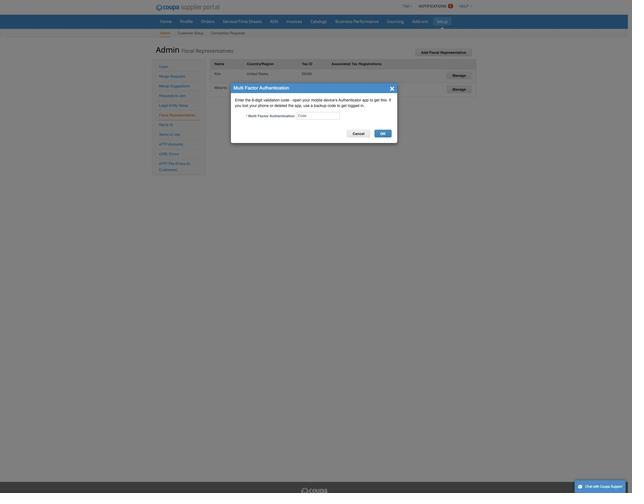 Task type: describe. For each thing, give the bounding box(es) containing it.
accounts
[[168, 142, 183, 146]]

asn link
[[266, 17, 282, 26]]

1 vertical spatial get
[[341, 103, 347, 108]]

legal
[[159, 103, 168, 108]]

manage link for kris
[[447, 71, 472, 79]]

you
[[235, 103, 241, 108]]

1 horizontal spatial multi
[[248, 114, 257, 118]]

registrations
[[359, 62, 382, 66]]

1 horizontal spatial code
[[328, 103, 336, 108]]

cxml
[[159, 152, 168, 156]]

merge requests link
[[159, 74, 185, 78]]

connection requests link
[[210, 30, 245, 37]]

customer setup link
[[177, 30, 204, 37]]

merge suggestions link
[[159, 84, 190, 88]]

users link
[[159, 65, 168, 69]]

deleted
[[274, 103, 287, 108]]

fiscal for admin
[[182, 47, 194, 54]]

admin for admin fiscal representatives
[[156, 44, 180, 55]]

united for kris
[[247, 72, 257, 76]]

0 vertical spatial coupa supplier portal image
[[152, 1, 223, 15]]

0 horizontal spatial to
[[175, 94, 178, 98]]

1 horizontal spatial to
[[337, 103, 340, 108]]

0 vertical spatial errors
[[169, 152, 179, 156]]

merge for merge requests
[[159, 74, 169, 78]]

service/time
[[223, 19, 248, 24]]

app
[[362, 98, 369, 102]]

invoices link
[[283, 17, 306, 26]]

6-
[[252, 98, 255, 102]]

tax id
[[302, 62, 312, 66]]

id
[[309, 62, 312, 66]]

merge suggestions
[[159, 84, 190, 88]]

home
[[160, 19, 172, 24]]

2 tax from the left
[[352, 62, 358, 66]]

if
[[389, 98, 391, 102]]

invoices
[[286, 19, 302, 24]]

validation
[[263, 98, 280, 102]]

catalogs
[[310, 19, 327, 24]]

terms
[[159, 133, 169, 137]]

manage for kris
[[452, 73, 466, 78]]

connection
[[211, 31, 229, 35]]

customers)
[[159, 168, 178, 172]]

sourcing link
[[383, 17, 408, 26]]

2 vertical spatial requests
[[159, 94, 174, 98]]

suggestions
[[170, 84, 190, 88]]

app,
[[295, 103, 302, 108]]

0 horizontal spatial fiscal
[[159, 113, 168, 117]]

23432
[[302, 72, 312, 76]]

file
[[169, 162, 174, 166]]

×
[[390, 83, 394, 92]]

sftp file errors (to customers) link
[[159, 162, 190, 172]]

customer setup
[[177, 31, 204, 35]]

sheets
[[249, 19, 262, 24]]

requests for merge requests
[[170, 74, 185, 78]]

sftp for sftp file errors (to customers)
[[159, 162, 168, 166]]

1 horizontal spatial coupa supplier portal image
[[300, 488, 328, 493]]

coupa
[[600, 485, 610, 489]]

kris
[[214, 72, 221, 76]]

lost
[[242, 103, 248, 108]]

service/time sheets link
[[219, 17, 265, 26]]

add-
[[412, 19, 421, 24]]

1 vertical spatial your
[[249, 103, 257, 108]]

cxml errors link
[[159, 152, 179, 156]]

0 horizontal spatial the
[[245, 98, 251, 102]]

add
[[421, 50, 428, 55]]

× button
[[390, 83, 394, 92]]

1 horizontal spatial your
[[302, 98, 310, 102]]

sftp for sftp accounts
[[159, 142, 168, 146]]

authenticator
[[338, 98, 361, 102]]

1 vertical spatial authentication
[[270, 114, 295, 118]]

add-ons link
[[409, 17, 432, 26]]

representatives inside admin fiscal representatives
[[196, 47, 233, 54]]

orders link
[[197, 17, 218, 26]]

sourcing
[[387, 19, 404, 24]]

entity
[[169, 103, 178, 108]]

manage link for melanie
[[447, 85, 472, 93]]

terms of use
[[159, 133, 180, 137]]

0 vertical spatial authentication
[[259, 85, 289, 91]]

chat with coupa support
[[585, 485, 622, 489]]

use
[[174, 133, 180, 137]]

representative
[[440, 50, 466, 55]]

enter
[[235, 98, 244, 102]]

states for melanie
[[258, 86, 268, 90]]

service/time sheets
[[223, 19, 262, 24]]

or
[[270, 103, 273, 108]]

remit-to link
[[159, 123, 173, 127]]

cxml errors
[[159, 152, 179, 156]]

2 vertical spatial setup
[[179, 103, 188, 108]]

add-ons
[[412, 19, 428, 24]]

sftp accounts link
[[159, 142, 183, 146]]

business
[[335, 19, 352, 24]]

melanie
[[214, 86, 227, 90]]

admin fiscal representatives
[[156, 44, 233, 55]]

profile link
[[177, 17, 196, 26]]

1 vertical spatial factor
[[258, 114, 269, 118]]



Task type: locate. For each thing, give the bounding box(es) containing it.
factor down phone
[[258, 114, 269, 118]]

sftp inside sftp file errors (to customers)
[[159, 162, 168, 166]]

0 vertical spatial representatives
[[196, 47, 233, 54]]

merge for merge suggestions
[[159, 84, 169, 88]]

setup right ons
[[437, 19, 448, 24]]

fiscal
[[182, 47, 194, 54], [429, 50, 439, 55], [159, 113, 168, 117]]

1 vertical spatial admin
[[156, 44, 180, 55]]

sftp file errors (to customers)
[[159, 162, 190, 172]]

united states
[[247, 72, 268, 76], [247, 86, 268, 90]]

0 vertical spatial code
[[281, 98, 289, 102]]

2 sftp from the top
[[159, 162, 168, 166]]

errors
[[169, 152, 179, 156], [175, 162, 185, 166]]

fiscal inside admin fiscal representatives
[[182, 47, 194, 54]]

0 horizontal spatial get
[[341, 103, 347, 108]]

representatives
[[196, 47, 233, 54], [169, 113, 195, 117]]

with
[[593, 485, 599, 489]]

the left 6-
[[245, 98, 251, 102]]

requests for connection requests
[[230, 31, 245, 35]]

ok
[[380, 132, 386, 136]]

0 vertical spatial your
[[302, 98, 310, 102]]

2 horizontal spatial setup
[[437, 19, 448, 24]]

code down device's
[[328, 103, 336, 108]]

your
[[302, 98, 310, 102], [249, 103, 257, 108]]

1 vertical spatial requests
[[170, 74, 185, 78]]

united states for melanie
[[247, 86, 268, 90]]

1 horizontal spatial fiscal
[[182, 47, 194, 54]]

fiscal representatives link
[[159, 113, 195, 117]]

1 horizontal spatial the
[[288, 103, 294, 108]]

1 states from the top
[[258, 72, 268, 76]]

fiscal representatives
[[159, 113, 195, 117]]

1 vertical spatial the
[[288, 103, 294, 108]]

0 vertical spatial sftp
[[159, 142, 168, 146]]

in.
[[361, 103, 365, 108]]

1 vertical spatial merge
[[159, 84, 169, 88]]

add fiscal representative link
[[415, 49, 472, 56]]

manage for melanie
[[452, 87, 466, 91]]

fiscal right add
[[429, 50, 439, 55]]

get left this.
[[374, 98, 380, 102]]

digit
[[255, 98, 262, 102]]

setup down join
[[179, 103, 188, 108]]

associated tax registrations
[[331, 62, 382, 66]]

0 vertical spatial united states
[[247, 72, 268, 76]]

errors down accounts
[[169, 152, 179, 156]]

requests up suggestions
[[170, 74, 185, 78]]

use
[[303, 103, 310, 108]]

1 vertical spatial errors
[[175, 162, 185, 166]]

to left join
[[175, 94, 178, 98]]

cancel link
[[347, 130, 370, 138]]

requests down service/time
[[230, 31, 245, 35]]

to
[[175, 94, 178, 98], [370, 98, 373, 102], [337, 103, 340, 108]]

admin down home
[[160, 31, 170, 35]]

requests to join link
[[159, 94, 186, 98]]

representatives up name
[[196, 47, 233, 54]]

0 vertical spatial get
[[374, 98, 380, 102]]

terms of use link
[[159, 133, 180, 137]]

1 vertical spatial manage
[[452, 87, 466, 91]]

states down the 'country/region'
[[258, 72, 268, 76]]

requests up legal
[[159, 94, 174, 98]]

setup inside "link"
[[194, 31, 204, 35]]

admin down admin link
[[156, 44, 180, 55]]

1 horizontal spatial get
[[374, 98, 380, 102]]

legal entity setup link
[[159, 103, 188, 108]]

requests to join
[[159, 94, 186, 98]]

ons
[[421, 19, 428, 24]]

1 vertical spatial coupa supplier portal image
[[300, 488, 328, 493]]

1 united states from the top
[[247, 72, 268, 76]]

0 horizontal spatial your
[[249, 103, 257, 108]]

code left -
[[281, 98, 289, 102]]

united states down the 'country/region'
[[247, 72, 268, 76]]

sftp up cxml
[[159, 142, 168, 146]]

legal entity setup
[[159, 103, 188, 108]]

representatives down legal entity setup link at the left top of the page
[[169, 113, 195, 117]]

0 vertical spatial merge
[[159, 74, 169, 78]]

home link
[[156, 17, 175, 26]]

ok button
[[375, 130, 392, 138]]

0 vertical spatial united
[[247, 72, 257, 76]]

fiscal for add
[[429, 50, 439, 55]]

united up 6-
[[247, 86, 257, 90]]

manage link
[[447, 71, 472, 79], [447, 85, 472, 93]]

users
[[159, 65, 168, 69]]

your up use on the top left of the page
[[302, 98, 310, 102]]

1 manage from the top
[[452, 73, 466, 78]]

this.
[[381, 98, 388, 102]]

admin for admin
[[160, 31, 170, 35]]

2 merge from the top
[[159, 84, 169, 88]]

1 vertical spatial code
[[328, 103, 336, 108]]

remit-
[[159, 123, 170, 127]]

0 horizontal spatial code
[[281, 98, 289, 102]]

remit-to
[[159, 123, 173, 127]]

0 vertical spatial manage link
[[447, 71, 472, 79]]

chat
[[585, 485, 592, 489]]

1 horizontal spatial setup
[[194, 31, 204, 35]]

fiscal down legal
[[159, 113, 168, 117]]

authentication up validation
[[259, 85, 289, 91]]

1 sftp from the top
[[159, 142, 168, 146]]

catalogs link
[[307, 17, 331, 26]]

2 horizontal spatial to
[[370, 98, 373, 102]]

chat with coupa support button
[[575, 480, 626, 493]]

0 vertical spatial manage
[[452, 73, 466, 78]]

phone
[[258, 103, 269, 108]]

authentication down deleted
[[270, 114, 295, 118]]

0 horizontal spatial setup
[[179, 103, 188, 108]]

logged
[[348, 103, 359, 108]]

merge requests
[[159, 74, 185, 78]]

backup
[[314, 103, 326, 108]]

errors left the (to
[[175, 162, 185, 166]]

sftp up customers)
[[159, 162, 168, 166]]

get down authenticator
[[341, 103, 347, 108]]

0 vertical spatial requests
[[230, 31, 245, 35]]

manage
[[452, 73, 466, 78], [452, 87, 466, 91]]

1 vertical spatial united states
[[247, 86, 268, 90]]

sftp accounts
[[159, 142, 183, 146]]

states for kris
[[258, 72, 268, 76]]

merge
[[159, 74, 169, 78], [159, 84, 169, 88]]

cancel
[[353, 132, 365, 136]]

to
[[170, 123, 173, 127]]

1 merge from the top
[[159, 74, 169, 78]]

2 manage link from the top
[[447, 85, 472, 93]]

1 vertical spatial states
[[258, 86, 268, 90]]

0 horizontal spatial multi
[[234, 85, 244, 91]]

1 vertical spatial multi
[[248, 114, 257, 118]]

sftp
[[159, 142, 168, 146], [159, 162, 168, 166]]

0 vertical spatial setup
[[437, 19, 448, 24]]

1 united from the top
[[247, 72, 257, 76]]

customer
[[177, 31, 193, 35]]

united states up digit
[[247, 86, 268, 90]]

merge down users link
[[159, 74, 169, 78]]

multi right '*'
[[248, 114, 257, 118]]

united for melanie
[[247, 86, 257, 90]]

0 vertical spatial the
[[245, 98, 251, 102]]

1 vertical spatial manage link
[[447, 85, 472, 93]]

1 vertical spatial sftp
[[159, 162, 168, 166]]

0 horizontal spatial coupa supplier portal image
[[152, 1, 223, 15]]

setup link
[[433, 17, 451, 26]]

united states for kris
[[247, 72, 268, 76]]

enter the 6-digit validation code - open your mobile device's authenticator app to get this. if you lost your phone or deleted the app, use a backup code to get logged in.
[[235, 98, 391, 108]]

tax right associated
[[352, 62, 358, 66]]

setup right customer at the top of page
[[194, 31, 204, 35]]

2 manage from the top
[[452, 87, 466, 91]]

multi up enter
[[234, 85, 244, 91]]

to down device's
[[337, 103, 340, 108]]

profile
[[180, 19, 193, 24]]

name
[[214, 62, 224, 66]]

*
[[246, 114, 247, 118]]

errors inside sftp file errors (to customers)
[[175, 162, 185, 166]]

connection requests
[[211, 31, 245, 35]]

1 horizontal spatial tax
[[352, 62, 358, 66]]

0 horizontal spatial tax
[[302, 62, 308, 66]]

to right the app
[[370, 98, 373, 102]]

0 vertical spatial admin
[[160, 31, 170, 35]]

join
[[179, 94, 186, 98]]

states up digit
[[258, 86, 268, 90]]

a
[[311, 103, 313, 108]]

1 vertical spatial united
[[247, 86, 257, 90]]

1 vertical spatial representatives
[[169, 113, 195, 117]]

orders
[[201, 19, 215, 24]]

multi
[[234, 85, 244, 91], [248, 114, 257, 118]]

admin link
[[160, 30, 171, 37]]

2 united from the top
[[247, 86, 257, 90]]

the
[[245, 98, 251, 102], [288, 103, 294, 108]]

of
[[170, 133, 173, 137]]

2 horizontal spatial fiscal
[[429, 50, 439, 55]]

mobile
[[311, 98, 323, 102]]

2 united states from the top
[[247, 86, 268, 90]]

your down 6-
[[249, 103, 257, 108]]

factor up 6-
[[245, 85, 258, 91]]

0 vertical spatial states
[[258, 72, 268, 76]]

the down -
[[288, 103, 294, 108]]

1 manage link from the top
[[447, 71, 472, 79]]

tax left id
[[302, 62, 308, 66]]

2 states from the top
[[258, 86, 268, 90]]

multi factor authentication
[[234, 85, 289, 91]]

support
[[611, 485, 622, 489]]

Code text field
[[296, 112, 340, 120]]

coupa supplier portal image
[[152, 1, 223, 15], [300, 488, 328, 493]]

asn
[[270, 19, 278, 24]]

device's
[[324, 98, 338, 102]]

merge down 'merge requests'
[[159, 84, 169, 88]]

1 vertical spatial setup
[[194, 31, 204, 35]]

fiscal down customer setup "link"
[[182, 47, 194, 54]]

associated
[[331, 62, 351, 66]]

1 tax from the left
[[302, 62, 308, 66]]

united down the 'country/region'
[[247, 72, 257, 76]]

0 vertical spatial factor
[[245, 85, 258, 91]]

0 vertical spatial multi
[[234, 85, 244, 91]]

business performance
[[335, 19, 379, 24]]

admin
[[160, 31, 170, 35], [156, 44, 180, 55]]



